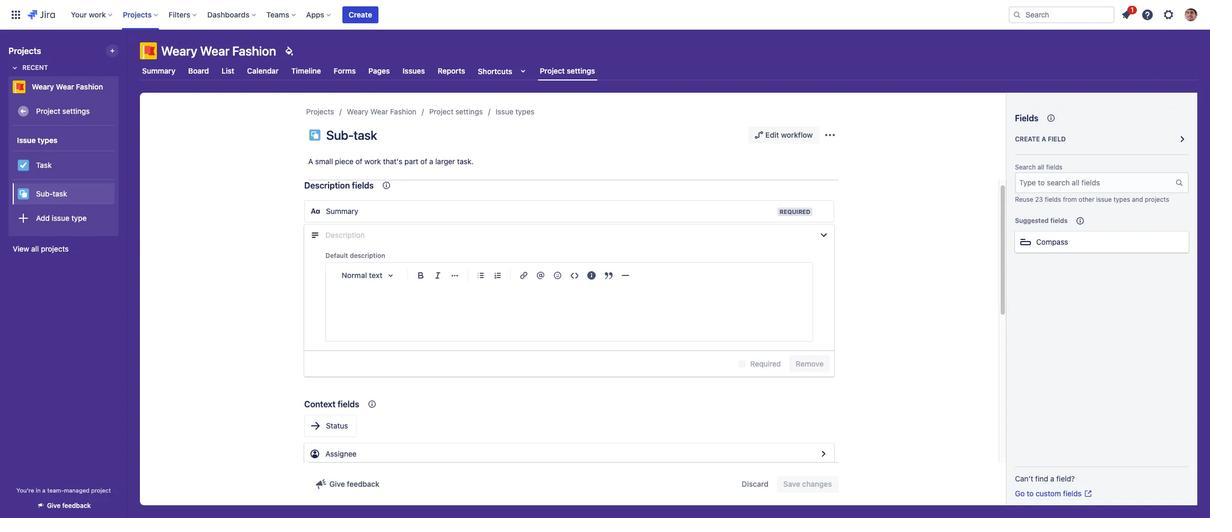 Task type: locate. For each thing, give the bounding box(es) containing it.
all right view
[[31, 245, 39, 254]]

0 vertical spatial weary wear fashion link
[[8, 76, 115, 98]]

types down the shortcuts dropdown button in the left of the page
[[516, 107, 535, 116]]

1 vertical spatial types
[[38, 136, 57, 145]]

description for description fields
[[304, 181, 350, 190]]

calendar link
[[245, 62, 281, 81]]

sub- right 'issue type icon'
[[326, 128, 354, 143]]

1 horizontal spatial feedback
[[347, 480, 380, 489]]

types inside issue types link
[[516, 107, 535, 116]]

2 vertical spatial projects
[[306, 107, 334, 116]]

1 horizontal spatial sub-
[[326, 128, 354, 143]]

give feedback down you're in a team-managed project
[[47, 502, 91, 510]]

weary wear fashion
[[161, 43, 276, 58], [32, 82, 103, 91], [347, 107, 417, 116]]

1 horizontal spatial give
[[330, 480, 345, 489]]

custom
[[1036, 490, 1062, 499]]

1 horizontal spatial projects
[[123, 10, 152, 19]]

1 vertical spatial give feedback button
[[30, 498, 97, 515]]

projects up sidebar navigation icon on the left top of the page
[[123, 10, 152, 19]]

close field configuration image
[[818, 229, 831, 242]]

your work button
[[68, 6, 117, 23]]

project right the shortcuts dropdown button in the left of the page
[[540, 66, 565, 75]]

0 horizontal spatial summary
[[142, 66, 176, 75]]

0 horizontal spatial weary wear fashion
[[32, 82, 103, 91]]

project settings link down 'recent'
[[13, 101, 115, 122]]

0 horizontal spatial work
[[89, 10, 106, 19]]

search
[[1016, 163, 1037, 171]]

settings
[[567, 66, 596, 75], [62, 106, 90, 115], [456, 107, 483, 116]]

0 vertical spatial required
[[780, 208, 811, 215]]

0 horizontal spatial feedback
[[62, 502, 91, 510]]

0 horizontal spatial issue
[[52, 214, 69, 223]]

0 horizontal spatial issue
[[17, 136, 36, 145]]

jira image
[[28, 8, 55, 21], [28, 8, 55, 21]]

you're
[[16, 487, 34, 494]]

1 vertical spatial task
[[53, 189, 67, 198]]

weary up board
[[161, 43, 197, 58]]

default
[[326, 252, 348, 260]]

project down reports link
[[429, 107, 454, 116]]

emoji image
[[552, 269, 564, 282]]

projects down add issue type
[[41, 245, 69, 254]]

give feedback button down you're in a team-managed project
[[30, 498, 97, 515]]

assignee
[[326, 450, 357, 459]]

workflow
[[782, 130, 813, 139]]

0 horizontal spatial create
[[349, 10, 372, 19]]

give down team-
[[47, 502, 61, 510]]

add issue type image
[[17, 212, 30, 225]]

your
[[71, 10, 87, 19]]

issue right other
[[1097, 196, 1113, 204]]

1 horizontal spatial create
[[1016, 135, 1041, 143]]

sidebar navigation image
[[116, 42, 139, 64]]

description down small
[[304, 181, 350, 190]]

1 horizontal spatial project settings
[[429, 107, 483, 116]]

projects button
[[120, 6, 162, 23]]

1 vertical spatial description
[[326, 231, 365, 240]]

quote image
[[603, 269, 615, 282]]

field
[[1049, 135, 1067, 143]]

summary inside tab list
[[142, 66, 176, 75]]

a left field on the top of the page
[[1042, 135, 1047, 143]]

0 vertical spatial create
[[349, 10, 372, 19]]

issue types up "task" at the left of page
[[17, 136, 57, 145]]

0 vertical spatial summary
[[142, 66, 176, 75]]

feedback down managed
[[62, 502, 91, 510]]

sub-task
[[326, 128, 377, 143], [36, 189, 67, 198]]

2 vertical spatial fashion
[[390, 107, 417, 116]]

piece
[[335, 157, 354, 166]]

in
[[36, 487, 41, 494]]

0 horizontal spatial weary wear fashion link
[[8, 76, 115, 98]]

weary wear fashion down 'recent'
[[32, 82, 103, 91]]

1 horizontal spatial projects
[[1146, 196, 1170, 204]]

info panel image
[[586, 269, 598, 282]]

0 vertical spatial types
[[516, 107, 535, 116]]

0 vertical spatial weary wear fashion
[[161, 43, 276, 58]]

issue right add
[[52, 214, 69, 223]]

fashion
[[232, 43, 276, 58], [76, 82, 103, 91], [390, 107, 417, 116]]

issue up task "link"
[[17, 136, 36, 145]]

summary link
[[140, 62, 178, 81]]

types inside group
[[38, 136, 57, 145]]

0 vertical spatial all
[[1038, 163, 1045, 171]]

project
[[91, 487, 111, 494]]

work left that's
[[365, 157, 381, 166]]

1 horizontal spatial issue types
[[496, 107, 535, 116]]

2 horizontal spatial wear
[[371, 107, 388, 116]]

1 horizontal spatial types
[[516, 107, 535, 116]]

1 vertical spatial work
[[365, 157, 381, 166]]

board link
[[186, 62, 211, 81]]

filters
[[169, 10, 190, 19]]

1 horizontal spatial of
[[421, 157, 428, 166]]

create right the apps popup button
[[349, 10, 372, 19]]

0 vertical spatial sub-task
[[326, 128, 377, 143]]

can't
[[1016, 475, 1034, 484]]

1 horizontal spatial project
[[429, 107, 454, 116]]

reports link
[[436, 62, 468, 81]]

1 of from the left
[[356, 157, 363, 166]]

forms link
[[332, 62, 358, 81]]

link image
[[518, 269, 530, 282]]

bold ⌘b image
[[415, 269, 428, 282]]

calendar
[[247, 66, 279, 75]]

work right the your at the left of page
[[89, 10, 106, 19]]

project
[[540, 66, 565, 75], [36, 106, 60, 115], [429, 107, 454, 116]]

2 vertical spatial wear
[[371, 107, 388, 116]]

create a field
[[1016, 135, 1067, 143]]

reuse 23 fields from other issue types and projects
[[1016, 196, 1170, 204]]

divider image
[[620, 269, 632, 282]]

create down fields
[[1016, 135, 1041, 143]]

fashion up calendar
[[232, 43, 276, 58]]

projects link
[[306, 106, 334, 118]]

notifications image
[[1121, 8, 1133, 21]]

issue down the shortcuts dropdown button in the left of the page
[[496, 107, 514, 116]]

a
[[1042, 135, 1047, 143], [430, 157, 434, 166], [1051, 475, 1055, 484], [42, 487, 46, 494]]

projects up 'issue type icon'
[[306, 107, 334, 116]]

1 horizontal spatial issue
[[1097, 196, 1113, 204]]

0 horizontal spatial give feedback
[[47, 502, 91, 510]]

0 horizontal spatial all
[[31, 245, 39, 254]]

1 horizontal spatial fashion
[[232, 43, 276, 58]]

summary
[[142, 66, 176, 75], [326, 207, 359, 216]]

all right search
[[1038, 163, 1045, 171]]

dashboards button
[[204, 6, 260, 23]]

can't find a field?
[[1016, 475, 1076, 484]]

summary down description fields
[[326, 207, 359, 216]]

0 horizontal spatial project settings
[[36, 106, 90, 115]]

types up "task" at the left of page
[[38, 136, 57, 145]]

2 horizontal spatial types
[[1114, 196, 1131, 204]]

a right the in
[[42, 487, 46, 494]]

0 vertical spatial give feedback
[[330, 480, 380, 489]]

wear
[[200, 43, 230, 58], [56, 82, 74, 91], [371, 107, 388, 116]]

task
[[354, 128, 377, 143], [53, 189, 67, 198]]

1 horizontal spatial task
[[354, 128, 377, 143]]

1 vertical spatial weary wear fashion
[[32, 82, 103, 91]]

1 vertical spatial all
[[31, 245, 39, 254]]

1 vertical spatial projects
[[8, 46, 41, 56]]

sub-task up add
[[36, 189, 67, 198]]

collapse recent projects image
[[8, 62, 21, 74]]

that's
[[383, 157, 403, 166]]

0 vertical spatial weary
[[161, 43, 197, 58]]

give feedback for top the give feedback button
[[330, 480, 380, 489]]

fields
[[1047, 163, 1063, 171], [352, 181, 374, 190], [1046, 196, 1062, 204], [1051, 217, 1068, 225], [338, 400, 360, 409], [1064, 490, 1082, 499]]

issue types down the shortcuts dropdown button in the left of the page
[[496, 107, 535, 116]]

list link
[[220, 62, 237, 81]]

0 vertical spatial issue types
[[496, 107, 535, 116]]

task up 'a small piece of work that's part of a larger task.' at the top
[[354, 128, 377, 143]]

more formatting image
[[449, 269, 461, 282]]

dashboards
[[207, 10, 250, 19]]

projects right and at right
[[1146, 196, 1170, 204]]

create for create
[[349, 10, 372, 19]]

description
[[304, 181, 350, 190], [326, 231, 365, 240]]

fashion left add to starred 'image'
[[76, 82, 103, 91]]

0 horizontal spatial weary
[[32, 82, 54, 91]]

status
[[326, 422, 348, 431]]

issue type icon image
[[308, 129, 321, 142]]

view all projects link
[[8, 240, 119, 259]]

of right piece
[[356, 157, 363, 166]]

1 horizontal spatial sub-task
[[326, 128, 377, 143]]

1 horizontal spatial project settings link
[[429, 106, 483, 118]]

1 vertical spatial create
[[1016, 135, 1041, 143]]

issue
[[496, 107, 514, 116], [17, 136, 36, 145]]

to
[[1028, 490, 1034, 499]]

fields down field on the top of the page
[[1047, 163, 1063, 171]]

more information about the context fields image
[[380, 179, 393, 192]]

reports
[[438, 66, 466, 75]]

give feedback button down assignee
[[308, 476, 386, 493]]

0 horizontal spatial projects
[[41, 245, 69, 254]]

suggested fields
[[1016, 217, 1068, 225]]

1 vertical spatial sub-
[[36, 189, 53, 198]]

feedback down assignee
[[347, 480, 380, 489]]

weary wear fashion down pages link
[[347, 107, 417, 116]]

apps button
[[303, 6, 335, 23]]

projects up 'recent'
[[8, 46, 41, 56]]

sub-task up piece
[[326, 128, 377, 143]]

give feedback for the left the give feedback button
[[47, 502, 91, 510]]

weary right projects link
[[347, 107, 369, 116]]

0 vertical spatial work
[[89, 10, 106, 19]]

compass
[[1037, 238, 1069, 247]]

sub-
[[326, 128, 354, 143], [36, 189, 53, 198]]

work inside dropdown button
[[89, 10, 106, 19]]

2 horizontal spatial weary wear fashion
[[347, 107, 417, 116]]

project settings
[[540, 66, 596, 75], [36, 106, 90, 115], [429, 107, 483, 116]]

tab list
[[134, 62, 1205, 81]]

summary left board
[[142, 66, 176, 75]]

2 horizontal spatial settings
[[567, 66, 596, 75]]

Type to search all fields text field
[[1017, 173, 1176, 193]]

1 horizontal spatial give feedback button
[[308, 476, 386, 493]]

1 vertical spatial fashion
[[76, 82, 103, 91]]

0 vertical spatial description
[[304, 181, 350, 190]]

other
[[1079, 196, 1095, 204]]

banner
[[0, 0, 1211, 30]]

description for description
[[326, 231, 365, 240]]

more information about the fields image
[[1046, 112, 1058, 125]]

of right part
[[421, 157, 428, 166]]

sub- up add
[[36, 189, 53, 198]]

teams button
[[263, 6, 300, 23]]

fashion down issues link
[[390, 107, 417, 116]]

1 horizontal spatial all
[[1038, 163, 1045, 171]]

23
[[1036, 196, 1044, 204]]

give
[[330, 480, 345, 489], [47, 502, 61, 510]]

group
[[13, 126, 115, 236]]

description up default at left
[[326, 231, 365, 240]]

a left larger
[[430, 157, 434, 166]]

project settings link down reports link
[[429, 106, 483, 118]]

description
[[350, 252, 385, 260]]

types left and at right
[[1114, 196, 1131, 204]]

give down assignee
[[330, 480, 345, 489]]

weary wear fashion up list
[[161, 43, 276, 58]]

1 vertical spatial issue
[[52, 214, 69, 223]]

weary wear fashion link down 'recent'
[[8, 76, 115, 98]]

weary down 'recent'
[[32, 82, 54, 91]]

task up add issue type
[[53, 189, 67, 198]]

projects inside dropdown button
[[123, 10, 152, 19]]

1 vertical spatial wear
[[56, 82, 74, 91]]

pages link
[[367, 62, 392, 81]]

all inside 'view all projects' link
[[31, 245, 39, 254]]

project settings link
[[13, 101, 115, 122], [429, 106, 483, 118]]

fields
[[1016, 114, 1039, 123]]

0 vertical spatial issue
[[1097, 196, 1113, 204]]

your profile and settings image
[[1185, 8, 1198, 21]]

weary wear fashion link down pages link
[[347, 106, 417, 118]]

1 vertical spatial weary wear fashion link
[[347, 106, 417, 118]]

give feedback down assignee
[[330, 480, 380, 489]]

1 horizontal spatial issue
[[496, 107, 514, 116]]

this link will be opened in a new tab image
[[1085, 490, 1093, 499]]

0 horizontal spatial sub-task
[[36, 189, 67, 198]]

italic ⌘i image
[[432, 269, 444, 282]]

create
[[349, 10, 372, 19], [1016, 135, 1041, 143]]

2 vertical spatial types
[[1114, 196, 1131, 204]]

a
[[308, 157, 313, 166]]

project down 'recent'
[[36, 106, 60, 115]]

work
[[89, 10, 106, 19], [365, 157, 381, 166]]

1 vertical spatial summary
[[326, 207, 359, 216]]

banner containing your work
[[0, 0, 1211, 30]]

0 vertical spatial wear
[[200, 43, 230, 58]]

issue
[[1097, 196, 1113, 204], [52, 214, 69, 223]]

create inside button
[[349, 10, 372, 19]]

0 vertical spatial fashion
[[232, 43, 276, 58]]

0 vertical spatial projects
[[123, 10, 152, 19]]



Task type: vqa. For each thing, say whether or not it's contained in the screenshot.
permissions corresponding to Project Permissions
no



Task type: describe. For each thing, give the bounding box(es) containing it.
fields right 23
[[1046, 196, 1062, 204]]

issues
[[403, 66, 425, 75]]

fields left more information about the context fields icon
[[338, 400, 360, 409]]

1 vertical spatial sub-task
[[36, 189, 67, 198]]

2 horizontal spatial fashion
[[390, 107, 417, 116]]

0 horizontal spatial settings
[[62, 106, 90, 115]]

apps
[[306, 10, 325, 19]]

pages
[[369, 66, 390, 75]]

all for view
[[31, 245, 39, 254]]

shortcuts
[[478, 67, 513, 76]]

managed
[[64, 487, 90, 494]]

go to custom fields link
[[1016, 489, 1093, 500]]

1 horizontal spatial weary wear fashion link
[[347, 106, 417, 118]]

a right "find"
[[1051, 475, 1055, 484]]

context fields
[[304, 400, 360, 409]]

go to custom fields
[[1016, 490, 1082, 499]]

group containing issue types
[[13, 126, 115, 236]]

1 vertical spatial required
[[751, 360, 781, 369]]

larger
[[436, 157, 455, 166]]

settings inside tab list
[[567, 66, 596, 75]]

task.
[[457, 157, 474, 166]]

numbered list ⌘⇧7 image
[[492, 269, 504, 282]]

issues link
[[401, 62, 427, 81]]

2 horizontal spatial weary
[[347, 107, 369, 116]]

1 horizontal spatial summary
[[326, 207, 359, 216]]

fields left this link will be opened in a new tab icon on the bottom of the page
[[1064, 490, 1082, 499]]

0 vertical spatial give
[[330, 480, 345, 489]]

add issue type
[[36, 214, 87, 223]]

code snippet image
[[569, 269, 581, 282]]

fields left more information about the context fields image
[[352, 181, 374, 190]]

reuse
[[1016, 196, 1034, 204]]

small
[[315, 157, 333, 166]]

view
[[13, 245, 29, 254]]

create button
[[343, 6, 379, 23]]

teams
[[267, 10, 289, 19]]

more options image
[[824, 129, 837, 142]]

add
[[36, 214, 50, 223]]

list
[[222, 66, 235, 75]]

1 horizontal spatial settings
[[456, 107, 483, 116]]

more information about the suggested fields image
[[1075, 215, 1088, 228]]

2 horizontal spatial project settings
[[540, 66, 596, 75]]

search image
[[1014, 10, 1022, 19]]

task
[[36, 161, 52, 170]]

0 horizontal spatial project settings link
[[13, 101, 115, 122]]

tab list containing project settings
[[134, 62, 1205, 81]]

1 horizontal spatial wear
[[200, 43, 230, 58]]

2 vertical spatial weary wear fashion
[[347, 107, 417, 116]]

sub-task link
[[13, 184, 115, 205]]

normal
[[342, 271, 367, 280]]

suggested
[[1016, 217, 1049, 225]]

1 horizontal spatial work
[[365, 157, 381, 166]]

text
[[369, 271, 383, 280]]

0 horizontal spatial project
[[36, 106, 60, 115]]

Search field
[[1009, 6, 1115, 23]]

team-
[[47, 487, 64, 494]]

default description
[[326, 252, 385, 260]]

add issue type button
[[13, 208, 115, 229]]

0 horizontal spatial wear
[[56, 82, 74, 91]]

projects for the projects dropdown button
[[123, 10, 152, 19]]

appswitcher icon image
[[10, 8, 22, 21]]

issue types link
[[496, 106, 535, 118]]

assignee button
[[304, 444, 835, 465]]

1 vertical spatial projects
[[41, 245, 69, 254]]

0 horizontal spatial sub-
[[36, 189, 53, 198]]

compass button
[[1016, 232, 1190, 253]]

and
[[1133, 196, 1144, 204]]

edit workflow
[[766, 130, 813, 139]]

0 vertical spatial give feedback button
[[308, 476, 386, 493]]

bullet list ⌘⇧8 image
[[475, 269, 487, 282]]

1 vertical spatial weary
[[32, 82, 54, 91]]

0 vertical spatial projects
[[1146, 196, 1170, 204]]

1 vertical spatial feedback
[[62, 502, 91, 510]]

go
[[1016, 490, 1026, 499]]

from
[[1064, 196, 1078, 204]]

discard button
[[736, 476, 775, 493]]

all for search
[[1038, 163, 1045, 171]]

more information about the context fields image
[[366, 398, 379, 411]]

filters button
[[166, 6, 201, 23]]

1
[[1132, 6, 1135, 14]]

context
[[304, 400, 336, 409]]

normal text
[[342, 271, 383, 280]]

recent
[[22, 64, 48, 72]]

0 horizontal spatial give feedback button
[[30, 498, 97, 515]]

type
[[71, 214, 87, 223]]

help image
[[1142, 8, 1155, 21]]

edit workflow button
[[749, 127, 820, 144]]

fields left more information about the suggested fields icon
[[1051, 217, 1068, 225]]

timeline
[[292, 66, 321, 75]]

board
[[188, 66, 209, 75]]

you're in a team-managed project
[[16, 487, 111, 494]]

2 of from the left
[[421, 157, 428, 166]]

field?
[[1057, 475, 1076, 484]]

0 horizontal spatial task
[[53, 189, 67, 198]]

create project image
[[108, 47, 117, 55]]

1 horizontal spatial weary wear fashion
[[161, 43, 276, 58]]

part
[[405, 157, 419, 166]]

1 vertical spatial issue types
[[17, 136, 57, 145]]

description fields
[[304, 181, 374, 190]]

types for issue types link
[[516, 107, 535, 116]]

create for create a field
[[1016, 135, 1041, 143]]

edit
[[766, 130, 780, 139]]

view all projects
[[13, 245, 69, 254]]

0 vertical spatial task
[[354, 128, 377, 143]]

2 horizontal spatial project
[[540, 66, 565, 75]]

forms
[[334, 66, 356, 75]]

shortcuts button
[[476, 62, 532, 81]]

mention image
[[535, 269, 547, 282]]

find
[[1036, 475, 1049, 484]]

search all fields
[[1016, 163, 1063, 171]]

primary element
[[6, 0, 1009, 29]]

projects for projects link
[[306, 107, 334, 116]]

discard
[[742, 480, 769, 489]]

open field configuration image
[[818, 448, 831, 461]]

set background color image
[[283, 45, 296, 57]]

types for group containing issue types
[[38, 136, 57, 145]]

timeline link
[[289, 62, 323, 81]]

task link
[[13, 155, 115, 176]]

a small piece of work that's part of a larger task.
[[308, 157, 474, 166]]

add to starred image
[[116, 81, 128, 93]]

settings image
[[1163, 8, 1176, 21]]

your work
[[71, 10, 106, 19]]

1 vertical spatial issue
[[17, 136, 36, 145]]

1 vertical spatial give
[[47, 502, 61, 510]]

0 horizontal spatial projects
[[8, 46, 41, 56]]

normal text button
[[337, 264, 404, 287]]

issue inside button
[[52, 214, 69, 223]]



